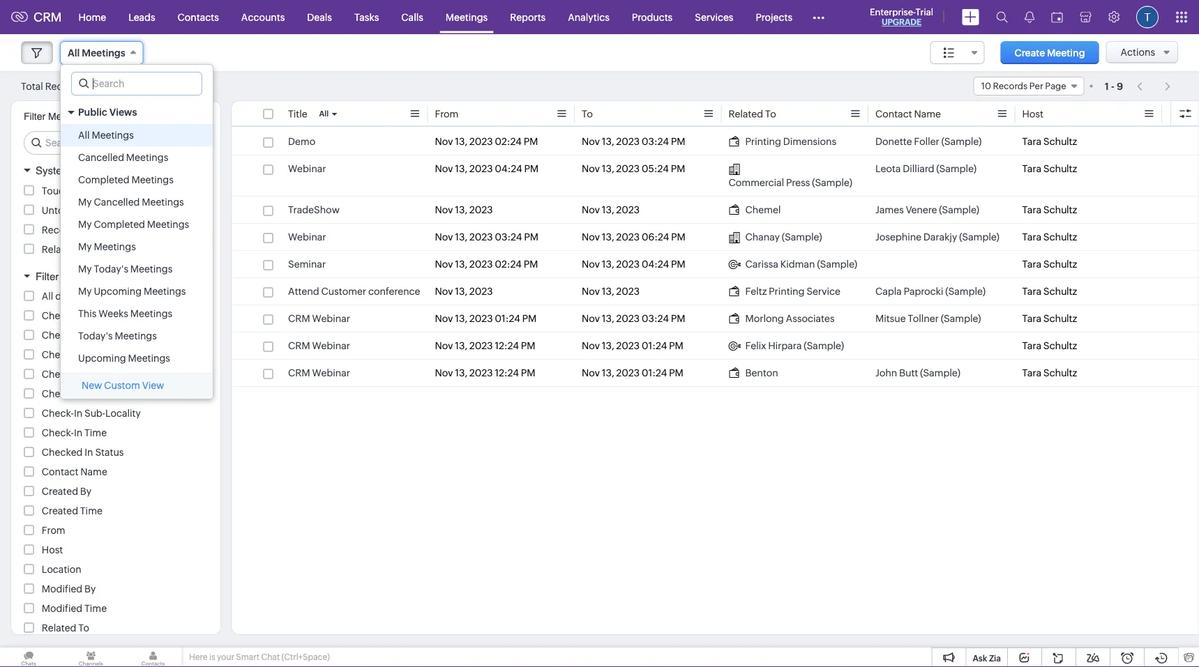 Task type: vqa. For each thing, say whether or not it's contained in the screenshot.


Task type: describe. For each thing, give the bounding box(es) containing it.
row group containing demo
[[232, 128, 1199, 387]]

tasks link
[[343, 0, 390, 34]]

tara for james venere (sample)
[[1022, 204, 1042, 216]]

check- for check-in sub-locality
[[42, 408, 74, 419]]

capla
[[876, 286, 902, 297]]

country
[[84, 369, 122, 380]]

meetings down the my upcoming meetings option
[[130, 308, 172, 320]]

felix hirpara (sample)
[[745, 340, 844, 352]]

title
[[288, 108, 307, 120]]

system defined filters button
[[11, 158, 220, 183]]

all inside option
[[78, 130, 90, 141]]

tara schultz for josephine darakjy (sample)
[[1022, 232, 1077, 243]]

schultz for josephine darakjy (sample)
[[1044, 232, 1077, 243]]

mitsue tollner (sample) link
[[876, 312, 981, 326]]

locality
[[105, 408, 141, 419]]

crm webinar for morlong
[[288, 313, 350, 324]]

capla paprocki (sample)
[[876, 286, 986, 297]]

tara schultz for capla paprocki (sample)
[[1022, 286, 1077, 297]]

1 vertical spatial nov 13, 2023 03:24 pm
[[435, 232, 539, 243]]

leads
[[128, 12, 155, 23]]

(sample) for leota dilliard (sample)
[[936, 163, 977, 174]]

conference
[[368, 286, 420, 297]]

related records action
[[42, 244, 148, 255]]

crm webinar for felix
[[288, 340, 350, 352]]

printing dimensions link
[[729, 135, 837, 149]]

reports link
[[499, 0, 557, 34]]

commercial
[[729, 177, 784, 188]]

0 vertical spatial 01:24
[[495, 313, 520, 324]]

josephine darakjy (sample)
[[876, 232, 1000, 243]]

views
[[109, 107, 137, 118]]

nov 13, 2023 02:24 pm for nov 13, 2023 03:24 pm
[[435, 136, 538, 147]]

tradeshow
[[288, 204, 340, 216]]

0 horizontal spatial to
[[78, 623, 89, 634]]

feltz printing service link
[[729, 285, 841, 299]]

today's inside option
[[94, 264, 128, 275]]

my upcoming meetings
[[78, 286, 186, 297]]

created time
[[42, 506, 102, 517]]

this weeks meetings option
[[61, 303, 213, 325]]

tara schultz for mitsue tollner (sample)
[[1022, 313, 1077, 324]]

schultz for john butt (sample)
[[1044, 368, 1077, 379]]

check-in sub-locality
[[42, 408, 141, 419]]

enterprise-trial upgrade
[[870, 7, 933, 27]]

nov 13, 2023 12:24 pm for felix hirpara (sample)
[[435, 340, 535, 352]]

projects
[[756, 12, 793, 23]]

3 crm webinar from the top
[[288, 368, 350, 379]]

james
[[876, 204, 904, 216]]

in for city
[[74, 350, 82, 361]]

modified for modified time
[[42, 603, 82, 615]]

check- for check-in by
[[42, 330, 74, 341]]

tara for capla paprocki (sample)
[[1022, 286, 1042, 297]]

1 vertical spatial action
[[118, 244, 148, 255]]

home
[[79, 12, 106, 23]]

profile image
[[1137, 6, 1159, 28]]

1 horizontal spatial related to
[[729, 108, 776, 120]]

(sample) for felix hirpara (sample)
[[804, 340, 844, 352]]

records for related
[[78, 244, 116, 255]]

products
[[632, 12, 673, 23]]

1 vertical spatial completed
[[94, 219, 145, 230]]

demo
[[288, 136, 315, 147]]

0 vertical spatial nov 13, 2023 01:24 pm
[[435, 313, 537, 324]]

donette foller (sample)
[[876, 136, 982, 147]]

leads link
[[117, 0, 166, 34]]

tara for john butt (sample)
[[1022, 368, 1042, 379]]

5 tara schultz from the top
[[1022, 259, 1077, 270]]

carissa kidman (sample) link
[[729, 257, 857, 271]]

nov 13, 2023 12:24 pm for benton
[[435, 368, 535, 379]]

modified for modified by
[[42, 584, 82, 595]]

tara for donette foller (sample)
[[1022, 136, 1042, 147]]

upcoming meetings option
[[61, 347, 213, 370]]

in for state
[[74, 389, 82, 400]]

created by
[[42, 486, 91, 497]]

mitsue
[[876, 313, 906, 324]]

smart
[[236, 653, 260, 662]]

commercial press (sample)
[[729, 177, 852, 188]]

0 vertical spatial action
[[76, 224, 106, 235]]

1 vertical spatial today's
[[78, 331, 113, 342]]

in for status
[[85, 447, 93, 458]]

paprocki
[[904, 286, 944, 297]]

crm for benton
[[288, 368, 310, 379]]

is
[[209, 653, 215, 662]]

12:24 for felix hirpara (sample)
[[495, 340, 519, 352]]

crm link
[[11, 10, 62, 24]]

nov 13, 2023 01:24 pm for benton
[[582, 368, 684, 379]]

upgrade
[[882, 17, 922, 27]]

all left day
[[42, 291, 53, 302]]

8 tara from the top
[[1022, 340, 1042, 352]]

new
[[82, 380, 102, 391]]

contacts
[[178, 12, 219, 23]]

contacts image
[[124, 648, 182, 668]]

1 vertical spatial nov 13, 2023 04:24 pm
[[582, 259, 686, 270]]

my for my today's meetings
[[78, 264, 92, 275]]

1 vertical spatial contact
[[42, 467, 78, 478]]

tasks
[[354, 12, 379, 23]]

filters
[[112, 165, 141, 177]]

tradeshow link
[[288, 203, 340, 217]]

tara schultz for james venere (sample)
[[1022, 204, 1077, 216]]

1 horizontal spatial contact
[[876, 108, 912, 120]]

my cancelled meetings option
[[61, 191, 213, 213]]

1 vertical spatial 03:24
[[495, 232, 522, 243]]

1 vertical spatial from
[[42, 525, 65, 537]]

leota
[[876, 163, 901, 174]]

my for my meetings
[[78, 241, 92, 253]]

1 vertical spatial upcoming
[[78, 353, 126, 364]]

dilliard
[[903, 163, 935, 174]]

5 schultz from the top
[[1044, 259, 1077, 270]]

chat
[[261, 653, 280, 662]]

morlong associates link
[[729, 312, 835, 326]]

public views
[[78, 107, 137, 118]]

my completed meetings
[[78, 219, 189, 230]]

analytics
[[568, 12, 610, 23]]

demo link
[[288, 135, 315, 149]]

my completed meetings option
[[61, 213, 213, 236]]

in for time
[[74, 428, 82, 439]]

tara schultz for leota dilliard (sample)
[[1022, 163, 1077, 174]]

nov 13, 2023 05:24 pm
[[582, 163, 685, 174]]

meetings up upcoming meetings option
[[115, 331, 157, 342]]

chanay
[[745, 232, 780, 243]]

0 vertical spatial contact name
[[876, 108, 941, 120]]

per
[[1030, 81, 1044, 91]]

by for filter
[[62, 270, 74, 283]]

reports
[[510, 12, 546, 23]]

size image
[[944, 47, 955, 59]]

ask
[[973, 654, 987, 663]]

deals link
[[296, 0, 343, 34]]

crm webinar link for felix
[[288, 339, 350, 353]]

checked in status
[[42, 447, 124, 458]]

kidman
[[780, 259, 815, 270]]

seminar
[[288, 259, 326, 270]]

your
[[217, 653, 234, 662]]

02:24 for nov 13, 2023 04:24 pm
[[495, 259, 522, 270]]

records for touched
[[84, 185, 121, 196]]

schultz for leota dilliard (sample)
[[1044, 163, 1077, 174]]

system defined filters
[[36, 165, 141, 177]]

nov 13, 2023 03:24 pm for nov 13, 2023 02:24 pm
[[582, 136, 685, 147]]

schultz for james venere (sample)
[[1044, 204, 1077, 216]]

check- for check-in state
[[42, 389, 74, 400]]

meetings up my cancelled meetings option
[[131, 174, 174, 186]]

chanay (sample)
[[745, 232, 822, 243]]

day
[[55, 291, 72, 302]]

search image
[[996, 11, 1008, 23]]

chats image
[[0, 648, 57, 668]]

attend customer conference link
[[288, 285, 420, 299]]

tara for mitsue tollner (sample)
[[1022, 313, 1042, 324]]

0 vertical spatial host
[[1022, 108, 1044, 120]]

webinar for benton
[[312, 368, 350, 379]]

total records 9
[[21, 81, 90, 92]]

chanay (sample) link
[[729, 230, 822, 244]]

all meetings inside option
[[78, 130, 134, 141]]

(sample) for carissa kidman (sample)
[[817, 259, 857, 270]]

(sample) for commercial press (sample)
[[812, 177, 852, 188]]

0 vertical spatial completed
[[78, 174, 129, 186]]

calls
[[401, 12, 423, 23]]

accounts link
[[230, 0, 296, 34]]

crm webinar link for morlong
[[288, 312, 350, 326]]

dimensions
[[783, 136, 837, 147]]

capla paprocki (sample) link
[[876, 285, 986, 299]]

meetings down my cancelled meetings option
[[147, 219, 189, 230]]

nov 13, 2023 06:24 pm
[[582, 232, 686, 243]]

03:24 for nov 13, 2023 02:24 pm
[[642, 136, 669, 147]]

josephine darakjy (sample) link
[[876, 230, 1000, 244]]

schultz for capla paprocki (sample)
[[1044, 286, 1077, 297]]

crm for morlong associates
[[288, 313, 310, 324]]

webinar link for nov 13, 2023 04:24 pm
[[288, 162, 326, 176]]

12:24 for benton
[[495, 368, 519, 379]]

profile element
[[1128, 0, 1167, 34]]

filter for filter meetings by
[[24, 111, 45, 122]]

webinar link for nov 13, 2023 03:24 pm
[[288, 230, 326, 244]]

1 vertical spatial host
[[42, 545, 63, 556]]

attend customer conference
[[288, 286, 420, 297]]

system
[[36, 165, 70, 177]]

Search text field
[[72, 73, 202, 95]]

hirpara
[[768, 340, 802, 352]]

(sample) for john butt (sample)
[[920, 368, 961, 379]]

1
[[1105, 81, 1109, 92]]

donette foller (sample) link
[[876, 135, 982, 149]]

completed meetings option
[[61, 169, 213, 191]]

All Meetings field
[[60, 41, 143, 65]]



Task type: locate. For each thing, give the bounding box(es) containing it.
1 horizontal spatial contact name
[[876, 108, 941, 120]]

05:24
[[642, 163, 669, 174]]

2 vertical spatial crm webinar
[[288, 368, 350, 379]]

created for created time
[[42, 506, 78, 517]]

0 horizontal spatial host
[[42, 545, 63, 556]]

my upcoming meetings option
[[61, 280, 213, 303]]

today's
[[94, 264, 128, 275], [78, 331, 113, 342]]

2 vertical spatial related
[[42, 623, 76, 634]]

my down record action
[[78, 241, 92, 253]]

my for my upcoming meetings
[[78, 286, 92, 297]]

1 vertical spatial time
[[80, 506, 102, 517]]

records down defined at the left of the page
[[84, 185, 121, 196]]

4 schultz from the top
[[1044, 232, 1077, 243]]

records up fields
[[78, 244, 116, 255]]

10 records per page
[[981, 81, 1067, 91]]

1 vertical spatial nov 13, 2023 01:24 pm
[[582, 340, 684, 352]]

public views button
[[61, 100, 213, 124]]

printing up the commercial
[[745, 136, 781, 147]]

4 tara from the top
[[1022, 232, 1042, 243]]

name up foller
[[914, 108, 941, 120]]

all
[[68, 47, 80, 59], [319, 110, 329, 118], [78, 130, 90, 141], [42, 291, 53, 302]]

1 vertical spatial printing
[[769, 286, 805, 297]]

3 tara schultz from the top
[[1022, 204, 1077, 216]]

signals element
[[1017, 0, 1043, 34]]

0 vertical spatial webinar link
[[288, 162, 326, 176]]

(sample) for capla paprocki (sample)
[[946, 286, 986, 297]]

status
[[95, 447, 124, 458]]

related up printing dimensions link
[[729, 108, 763, 120]]

1 vertical spatial filter
[[36, 270, 59, 283]]

0 vertical spatial from
[[435, 108, 459, 120]]

(sample) right press
[[812, 177, 852, 188]]

(sample) right butt
[[920, 368, 961, 379]]

modified down modified by
[[42, 603, 82, 615]]

2 vertical spatial nov 13, 2023 03:24 pm
[[582, 313, 685, 324]]

donette
[[876, 136, 912, 147]]

0 vertical spatial today's
[[94, 264, 128, 275]]

create
[[1015, 47, 1045, 58]]

schultz for donette foller (sample)
[[1044, 136, 1077, 147]]

host down per on the right of the page
[[1022, 108, 1044, 120]]

(sample) down associates
[[804, 340, 844, 352]]

10 Records Per Page field
[[974, 77, 1085, 96]]

morlong
[[745, 313, 784, 324]]

contact
[[876, 108, 912, 120], [42, 467, 78, 478]]

webinar link down demo link
[[288, 162, 326, 176]]

today's down my meetings at the left top of the page
[[94, 264, 128, 275]]

(sample) for james venere (sample)
[[939, 204, 979, 216]]

7 schultz from the top
[[1044, 313, 1077, 324]]

check- for check-in city
[[42, 350, 74, 361]]

time down modified by
[[84, 603, 107, 615]]

1 modified from the top
[[42, 584, 82, 595]]

(sample) up 'carissa kidman (sample)'
[[782, 232, 822, 243]]

meetings up this weeks meetings option
[[144, 286, 186, 297]]

2 12:24 from the top
[[495, 368, 519, 379]]

james venere (sample) link
[[876, 203, 979, 217]]

0 vertical spatial 12:24
[[495, 340, 519, 352]]

my cancelled meetings
[[78, 197, 184, 208]]

records for 10
[[993, 81, 1028, 91]]

meetings up the my upcoming meetings option
[[130, 264, 172, 275]]

felix hirpara (sample) link
[[729, 339, 844, 353]]

all meetings down by
[[78, 130, 134, 141]]

1 tara from the top
[[1022, 136, 1042, 147]]

0 horizontal spatial nov 13, 2023 04:24 pm
[[435, 163, 539, 174]]

0 vertical spatial upcoming
[[94, 286, 142, 297]]

carissa kidman (sample)
[[745, 259, 857, 270]]

Search text field
[[24, 132, 209, 154]]

0 vertical spatial nov 13, 2023 02:24 pm
[[435, 136, 538, 147]]

tara schultz for donette foller (sample)
[[1022, 136, 1077, 147]]

2 vertical spatial nov 13, 2023 01:24 pm
[[582, 368, 684, 379]]

record
[[42, 224, 75, 235]]

0 vertical spatial crm webinar link
[[288, 312, 350, 326]]

crm for felix hirpara (sample)
[[288, 340, 310, 352]]

webinar for felix hirpara (sample)
[[312, 340, 350, 352]]

all up total records 9
[[68, 47, 80, 59]]

records for untouched
[[95, 205, 132, 216]]

cancelled up defined at the left of the page
[[78, 152, 124, 163]]

2 webinar link from the top
[[288, 230, 326, 244]]

nov 13, 2023 03:24 pm
[[582, 136, 685, 147], [435, 232, 539, 243], [582, 313, 685, 324]]

3 schultz from the top
[[1044, 204, 1077, 216]]

time down sub-
[[84, 428, 107, 439]]

in for address
[[74, 310, 82, 322]]

1 vertical spatial cancelled
[[94, 197, 140, 208]]

time down created by
[[80, 506, 102, 517]]

by up modified time
[[84, 584, 96, 595]]

nov 13, 2023 04:24 pm
[[435, 163, 539, 174], [582, 259, 686, 270]]

(sample) right foller
[[942, 136, 982, 147]]

action up my today's meetings option
[[118, 244, 148, 255]]

6 tara schultz from the top
[[1022, 286, 1077, 297]]

1 nov 13, 2023 02:24 pm from the top
[[435, 136, 538, 147]]

0 horizontal spatial related to
[[42, 623, 89, 634]]

0 vertical spatial nov 13, 2023 12:24 pm
[[435, 340, 535, 352]]

Other Modules field
[[804, 6, 834, 28]]

(sample) right darakjy
[[959, 232, 1000, 243]]

records inside field
[[993, 81, 1028, 91]]

1 created from the top
[[42, 486, 78, 497]]

2 vertical spatial 01:24
[[642, 368, 667, 379]]

create menu element
[[954, 0, 988, 34]]

host up location
[[42, 545, 63, 556]]

(sample) for donette foller (sample)
[[942, 136, 982, 147]]

host
[[1022, 108, 1044, 120], [42, 545, 63, 556]]

this
[[78, 308, 97, 320]]

(sample) right dilliard
[[936, 163, 977, 174]]

0 horizontal spatial contact
[[42, 467, 78, 478]]

related to down modified time
[[42, 623, 89, 634]]

nov
[[435, 136, 453, 147], [582, 136, 600, 147], [435, 163, 453, 174], [582, 163, 600, 174], [435, 204, 453, 216], [582, 204, 600, 216], [435, 232, 453, 243], [582, 232, 600, 243], [435, 259, 453, 270], [582, 259, 600, 270], [435, 286, 453, 297], [582, 286, 600, 297], [435, 313, 453, 324], [582, 313, 600, 324], [435, 340, 453, 352], [582, 340, 600, 352], [435, 368, 453, 379], [582, 368, 600, 379]]

tara for josephine darakjy (sample)
[[1022, 232, 1042, 243]]

0 vertical spatial 04:24
[[495, 163, 522, 174]]

4 tara schultz from the top
[[1022, 232, 1077, 243]]

nov 13, 2023 01:24 pm for felix hirpara (sample)
[[582, 340, 684, 352]]

webinar link up 'seminar' at top
[[288, 230, 326, 244]]

12:24
[[495, 340, 519, 352], [495, 368, 519, 379]]

meetings up my today's meetings
[[94, 241, 136, 253]]

3 tara from the top
[[1022, 204, 1042, 216]]

completed
[[78, 174, 129, 186], [94, 219, 145, 230]]

0 vertical spatial crm webinar
[[288, 313, 350, 324]]

created down created by
[[42, 506, 78, 517]]

name down checked in status
[[80, 467, 107, 478]]

0 vertical spatial all meetings
[[68, 47, 125, 59]]

my for my completed meetings
[[78, 219, 92, 230]]

8 tara schultz from the top
[[1022, 340, 1077, 352]]

2 tara schultz from the top
[[1022, 163, 1077, 174]]

trial
[[916, 7, 933, 17]]

-
[[1111, 81, 1115, 92]]

filter for filter by fields
[[36, 270, 59, 283]]

meetings
[[446, 12, 488, 23], [82, 47, 125, 59], [48, 111, 88, 122], [92, 130, 134, 141], [126, 152, 168, 163], [131, 174, 174, 186], [142, 197, 184, 208], [147, 219, 189, 230], [94, 241, 136, 253], [130, 264, 172, 275], [144, 286, 186, 297], [130, 308, 172, 320], [115, 331, 157, 342], [128, 353, 170, 364]]

0 horizontal spatial contact name
[[42, 467, 107, 478]]

in left sub-
[[74, 408, 82, 419]]

1 12:24 from the top
[[495, 340, 519, 352]]

my down the 'touched records'
[[78, 197, 92, 208]]

mitsue tollner (sample)
[[876, 313, 981, 324]]

by up created time
[[80, 486, 91, 497]]

2023
[[469, 136, 493, 147], [616, 136, 640, 147], [469, 163, 493, 174], [616, 163, 640, 174], [469, 204, 493, 216], [616, 204, 640, 216], [469, 232, 493, 243], [616, 232, 640, 243], [469, 259, 493, 270], [616, 259, 640, 270], [469, 286, 493, 297], [616, 286, 640, 297], [469, 313, 493, 324], [616, 313, 640, 324], [469, 340, 493, 352], [616, 340, 640, 352], [469, 368, 493, 379], [616, 368, 640, 379]]

all meetings option
[[61, 124, 213, 147]]

1 vertical spatial crm webinar link
[[288, 339, 350, 353]]

time for created time
[[80, 506, 102, 517]]

projects link
[[745, 0, 804, 34]]

attend
[[288, 286, 319, 297]]

completed meetings
[[78, 174, 174, 186]]

records right 10
[[993, 81, 1028, 91]]

9 right -
[[1117, 81, 1123, 92]]

2 crm webinar link from the top
[[288, 339, 350, 353]]

2 vertical spatial crm webinar link
[[288, 366, 350, 380]]

modified time
[[42, 603, 107, 615]]

1 horizontal spatial 9
[[1117, 81, 1123, 92]]

meeting
[[1047, 47, 1085, 58]]

in left status
[[85, 447, 93, 458]]

0 vertical spatial name
[[914, 108, 941, 120]]

0 horizontal spatial 04:24
[[495, 163, 522, 174]]

meetings up the view
[[128, 353, 170, 364]]

row group
[[232, 128, 1199, 387]]

filter down total
[[24, 111, 45, 122]]

all meetings
[[68, 47, 125, 59], [78, 130, 134, 141]]

contact down the checked
[[42, 467, 78, 478]]

action up related records action
[[76, 224, 106, 235]]

(sample) right paprocki
[[946, 286, 986, 297]]

6 schultz from the top
[[1044, 286, 1077, 297]]

by inside dropdown button
[[62, 270, 74, 283]]

03:24 for nov 13, 2023 01:24 pm
[[642, 313, 669, 324]]

check- down the check-in country
[[42, 389, 74, 400]]

felix
[[745, 340, 766, 352]]

checked
[[42, 447, 83, 458]]

check- up the checked
[[42, 428, 74, 439]]

calendar image
[[1051, 12, 1063, 23]]

0 vertical spatial time
[[84, 428, 107, 439]]

9 schultz from the top
[[1044, 368, 1077, 379]]

accounts
[[241, 12, 285, 23]]

check- for check-in address
[[42, 310, 74, 322]]

(sample) for josephine darakjy (sample)
[[959, 232, 1000, 243]]

in for by
[[74, 330, 82, 341]]

1 webinar link from the top
[[288, 162, 326, 176]]

meetings down completed meetings option at the top of the page
[[142, 197, 184, 208]]

all meetings down home link in the top of the page
[[68, 47, 125, 59]]

name
[[914, 108, 941, 120], [80, 467, 107, 478]]

my down fields
[[78, 286, 92, 297]]

filter inside dropdown button
[[36, 270, 59, 283]]

6 check- from the top
[[42, 408, 74, 419]]

check-in state
[[42, 389, 108, 400]]

modified
[[42, 584, 82, 595], [42, 603, 82, 615]]

touched records
[[42, 185, 121, 196]]

by for modified
[[84, 584, 96, 595]]

untouched records
[[42, 205, 132, 216]]

in left state
[[74, 389, 82, 400]]

(sample) inside 'link'
[[804, 340, 844, 352]]

3 crm webinar link from the top
[[288, 366, 350, 380]]

9 inside total records 9
[[84, 81, 90, 92]]

action
[[76, 224, 106, 235], [118, 244, 148, 255]]

created for created by
[[42, 486, 78, 497]]

check- down all day at the top left
[[42, 310, 74, 322]]

9 tara schultz from the top
[[1022, 368, 1077, 379]]

contact name up created by
[[42, 467, 107, 478]]

02:24
[[495, 136, 522, 147], [495, 259, 522, 270]]

1 horizontal spatial to
[[582, 108, 593, 120]]

1 tara schultz from the top
[[1022, 136, 1077, 147]]

benton link
[[729, 366, 778, 380]]

feltz printing service
[[745, 286, 841, 297]]

5 check- from the top
[[42, 389, 74, 400]]

actions
[[1121, 47, 1155, 58]]

filter by fields button
[[11, 264, 220, 289]]

4 my from the top
[[78, 264, 92, 275]]

in left city
[[74, 350, 82, 361]]

2 nov 13, 2023 02:24 pm from the top
[[435, 259, 538, 270]]

from
[[435, 108, 459, 120], [42, 525, 65, 537]]

0 vertical spatial printing
[[745, 136, 781, 147]]

tara for leota dilliard (sample)
[[1022, 163, 1042, 174]]

(sample)
[[942, 136, 982, 147], [936, 163, 977, 174], [812, 177, 852, 188], [939, 204, 979, 216], [782, 232, 822, 243], [959, 232, 1000, 243], [817, 259, 857, 270], [946, 286, 986, 297], [941, 313, 981, 324], [804, 340, 844, 352], [920, 368, 961, 379]]

created up created time
[[42, 486, 78, 497]]

meetings down home link in the top of the page
[[82, 47, 125, 59]]

my down untouched records
[[78, 219, 92, 230]]

0 horizontal spatial 9
[[84, 81, 90, 92]]

upcoming
[[94, 286, 142, 297], [78, 353, 126, 364]]

0 vertical spatial nov 13, 2023 03:24 pm
[[582, 136, 685, 147]]

related to up printing dimensions link
[[729, 108, 776, 120]]

records for total
[[45, 81, 82, 92]]

1 vertical spatial nov 13, 2023 12:24 pm
[[435, 368, 535, 379]]

1 horizontal spatial nov 13, 2023 04:24 pm
[[582, 259, 686, 270]]

0 vertical spatial 02:24
[[495, 136, 522, 147]]

meetings up filters
[[126, 152, 168, 163]]

home link
[[67, 0, 117, 34]]

01:24 for benton
[[642, 368, 667, 379]]

7 tara from the top
[[1022, 313, 1042, 324]]

today's up city
[[78, 331, 113, 342]]

1 horizontal spatial 04:24
[[642, 259, 669, 270]]

printing dimensions
[[745, 136, 837, 147]]

1 nov 13, 2023 12:24 pm from the top
[[435, 340, 535, 352]]

my meetings
[[78, 241, 136, 253]]

2 tara from the top
[[1022, 163, 1042, 174]]

check- for check-in time
[[42, 428, 74, 439]]

in up checked in status
[[74, 428, 82, 439]]

0 vertical spatial modified
[[42, 584, 82, 595]]

meetings down public views
[[92, 130, 134, 141]]

webinar for morlong associates
[[312, 313, 350, 324]]

1 horizontal spatial name
[[914, 108, 941, 120]]

printing up morlong associates
[[769, 286, 805, 297]]

2 horizontal spatial to
[[765, 108, 776, 120]]

my today's meetings option
[[61, 258, 213, 280]]

2 schultz from the top
[[1044, 163, 1077, 174]]

1 vertical spatial 04:24
[[642, 259, 669, 270]]

in for country
[[74, 369, 82, 380]]

commercial press (sample) link
[[729, 162, 862, 190]]

in up check-in state
[[74, 369, 82, 380]]

morlong associates
[[745, 313, 835, 324]]

by for created
[[80, 486, 91, 497]]

1 horizontal spatial action
[[118, 244, 148, 255]]

1 vertical spatial 01:24
[[642, 340, 667, 352]]

3 check- from the top
[[42, 350, 74, 361]]

check- for check-in country
[[42, 369, 74, 380]]

1 crm webinar link from the top
[[288, 312, 350, 326]]

2 crm webinar from the top
[[288, 340, 350, 352]]

0 horizontal spatial from
[[42, 525, 65, 537]]

check- up check-in city
[[42, 330, 74, 341]]

upcoming up weeks
[[94, 286, 142, 297]]

9 tara from the top
[[1022, 368, 1042, 379]]

01:24 for felix hirpara (sample)
[[642, 340, 667, 352]]

nov 13, 2023 02:24 pm for nov 13, 2023 04:24 pm
[[435, 259, 538, 270]]

by up city
[[84, 330, 96, 341]]

contacts link
[[166, 0, 230, 34]]

modified by
[[42, 584, 96, 595]]

1 check- from the top
[[42, 310, 74, 322]]

meetings left by
[[48, 111, 88, 122]]

check- down check-in city
[[42, 369, 74, 380]]

all inside field
[[68, 47, 80, 59]]

contact name up donette
[[876, 108, 941, 120]]

seminar link
[[288, 257, 326, 271]]

in for sub-
[[74, 408, 82, 419]]

schultz for mitsue tollner (sample)
[[1044, 313, 1077, 324]]

0 vertical spatial related to
[[729, 108, 776, 120]]

2 vertical spatial 03:24
[[642, 313, 669, 324]]

in up the check-in by at the left of the page
[[74, 310, 82, 322]]

records up my completed meetings
[[95, 205, 132, 216]]

1 vertical spatial all meetings
[[78, 130, 134, 141]]

untouched
[[42, 205, 93, 216]]

cancelled down completed meetings at left top
[[94, 197, 140, 208]]

1 vertical spatial created
[[42, 506, 78, 517]]

all right title
[[319, 110, 329, 118]]

cancelled inside option
[[94, 197, 140, 208]]

create meeting
[[1015, 47, 1085, 58]]

2 created from the top
[[42, 506, 78, 517]]

(sample) up darakjy
[[939, 204, 979, 216]]

9 for total records 9
[[84, 81, 90, 92]]

9 up "public"
[[84, 81, 90, 92]]

2 check- from the top
[[42, 330, 74, 341]]

1 horizontal spatial host
[[1022, 108, 1044, 120]]

related down the record
[[42, 244, 76, 255]]

2 my from the top
[[78, 219, 92, 230]]

public views region
[[61, 124, 213, 370]]

0 vertical spatial contact
[[876, 108, 912, 120]]

0 vertical spatial 03:24
[[642, 136, 669, 147]]

0 vertical spatial created
[[42, 486, 78, 497]]

leota dilliard (sample)
[[876, 163, 977, 174]]

defined
[[73, 165, 109, 177]]

by up day
[[62, 270, 74, 283]]

printing inside "link"
[[769, 286, 805, 297]]

1 vertical spatial 02:24
[[495, 259, 522, 270]]

check- up the "check-in time" on the left of page
[[42, 408, 74, 419]]

1 vertical spatial related to
[[42, 623, 89, 634]]

in down check-in address
[[74, 330, 82, 341]]

meetings inside field
[[82, 47, 125, 59]]

city
[[84, 350, 103, 361]]

9
[[1117, 81, 1123, 92], [84, 81, 90, 92]]

products link
[[621, 0, 684, 34]]

1 vertical spatial nov 13, 2023 02:24 pm
[[435, 259, 538, 270]]

analytics link
[[557, 0, 621, 34]]

2 vertical spatial time
[[84, 603, 107, 615]]

0 vertical spatial cancelled
[[78, 152, 124, 163]]

(sample) up service
[[817, 259, 857, 270]]

1 crm webinar from the top
[[288, 313, 350, 324]]

filter up all day at the top left
[[36, 270, 59, 283]]

2 nov 13, 2023 12:24 pm from the top
[[435, 368, 535, 379]]

0 vertical spatial filter
[[24, 111, 45, 122]]

chemel
[[745, 204, 781, 216]]

modified down location
[[42, 584, 82, 595]]

my down related records action
[[78, 264, 92, 275]]

1 - 9
[[1105, 81, 1123, 92]]

new custom view
[[82, 380, 164, 391]]

crm webinar link
[[288, 312, 350, 326], [288, 339, 350, 353], [288, 366, 350, 380]]

(sample) inside "link"
[[812, 177, 852, 188]]

1 vertical spatial contact name
[[42, 467, 107, 478]]

check- down the check-in by at the left of the page
[[42, 350, 74, 361]]

1 vertical spatial crm webinar
[[288, 340, 350, 352]]

1 horizontal spatial from
[[435, 108, 459, 120]]

2 modified from the top
[[42, 603, 82, 615]]

1 schultz from the top
[[1044, 136, 1077, 147]]

crm
[[33, 10, 62, 24], [288, 313, 310, 324], [288, 340, 310, 352], [288, 368, 310, 379]]

6 tara from the top
[[1022, 286, 1042, 297]]

filter by fields
[[36, 270, 105, 283]]

0 vertical spatial nov 13, 2023 04:24 pm
[[435, 163, 539, 174]]

5 my from the top
[[78, 286, 92, 297]]

zia
[[989, 654, 1001, 663]]

2 02:24 from the top
[[495, 259, 522, 270]]

meetings right calls link
[[446, 12, 488, 23]]

all meetings inside field
[[68, 47, 125, 59]]

related down modified time
[[42, 623, 76, 634]]

service
[[807, 286, 841, 297]]

total
[[21, 81, 43, 92]]

0 horizontal spatial name
[[80, 467, 107, 478]]

3 my from the top
[[78, 241, 92, 253]]

(ctrl+space)
[[282, 653, 330, 662]]

nov 13, 2023 03:24 pm for nov 13, 2023 01:24 pm
[[582, 313, 685, 324]]

contact up donette
[[876, 108, 912, 120]]

all down "public"
[[78, 130, 90, 141]]

tara schultz
[[1022, 136, 1077, 147], [1022, 163, 1077, 174], [1022, 204, 1077, 216], [1022, 232, 1077, 243], [1022, 259, 1077, 270], [1022, 286, 1077, 297], [1022, 313, 1077, 324], [1022, 340, 1077, 352], [1022, 368, 1077, 379]]

None field
[[930, 41, 985, 64]]

my for my cancelled meetings
[[78, 197, 92, 208]]

channels image
[[62, 648, 120, 668]]

navigation
[[1130, 76, 1178, 96]]

create menu image
[[962, 9, 980, 25]]

time for modified time
[[84, 603, 107, 615]]

4 check- from the top
[[42, 369, 74, 380]]

1 my from the top
[[78, 197, 92, 208]]

0 horizontal spatial action
[[76, 224, 106, 235]]

signals image
[[1025, 11, 1035, 23]]

check-in time
[[42, 428, 107, 439]]

8 schultz from the top
[[1044, 340, 1077, 352]]

02:24 for nov 13, 2023 03:24 pm
[[495, 136, 522, 147]]

7 check- from the top
[[42, 428, 74, 439]]

records up filter meetings by
[[45, 81, 82, 92]]

my
[[78, 197, 92, 208], [78, 219, 92, 230], [78, 241, 92, 253], [78, 264, 92, 275], [78, 286, 92, 297]]

(sample) right tollner
[[941, 313, 981, 324]]

tara schultz for john butt (sample)
[[1022, 368, 1077, 379]]

upcoming up the country
[[78, 353, 126, 364]]

1 vertical spatial name
[[80, 467, 107, 478]]

1 vertical spatial modified
[[42, 603, 82, 615]]

5 tara from the top
[[1022, 259, 1042, 270]]

0 vertical spatial related
[[729, 108, 763, 120]]

1 vertical spatial webinar link
[[288, 230, 326, 244]]

1 vertical spatial related
[[42, 244, 76, 255]]

9 for 1 - 9
[[1117, 81, 1123, 92]]

pm
[[524, 136, 538, 147], [671, 136, 685, 147], [524, 163, 539, 174], [671, 163, 685, 174], [524, 232, 539, 243], [671, 232, 686, 243], [524, 259, 538, 270], [671, 259, 686, 270], [522, 313, 537, 324], [671, 313, 685, 324], [521, 340, 535, 352], [669, 340, 684, 352], [521, 368, 535, 379], [669, 368, 684, 379]]

1 vertical spatial 12:24
[[495, 368, 519, 379]]

1 02:24 from the top
[[495, 136, 522, 147]]

(sample) for mitsue tollner (sample)
[[941, 313, 981, 324]]

7 tara schultz from the top
[[1022, 313, 1077, 324]]

search element
[[988, 0, 1017, 34]]



